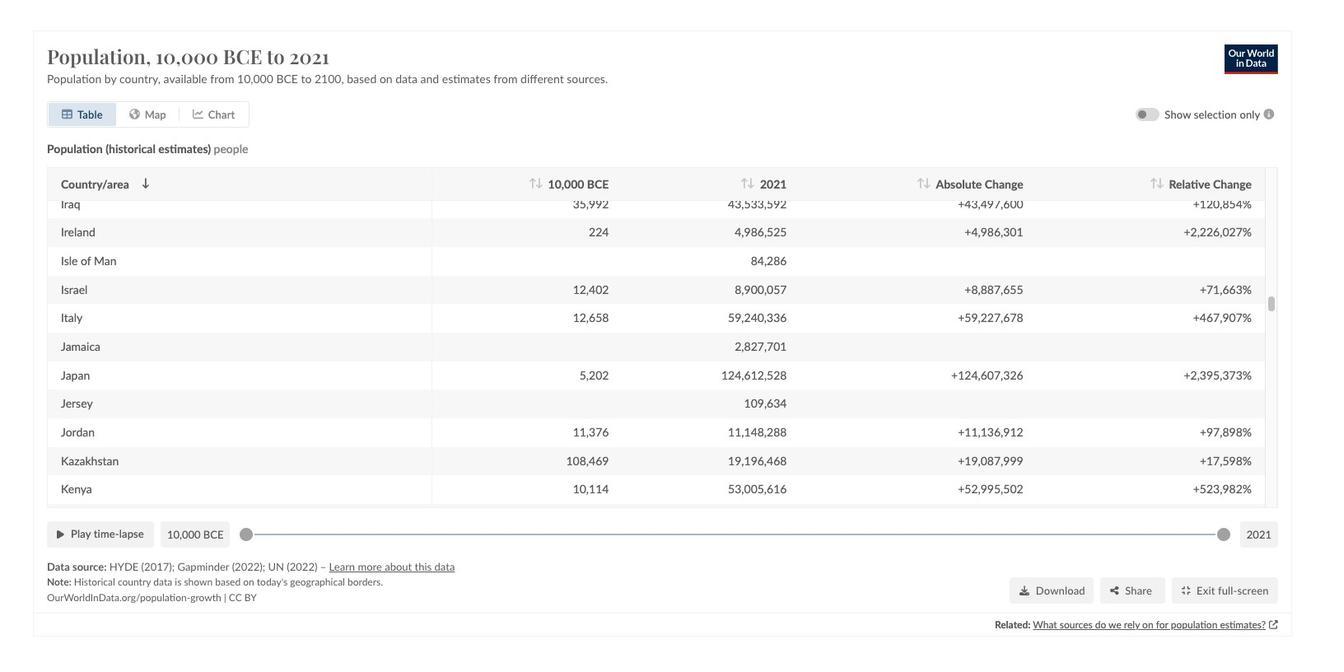 Task type: describe. For each thing, give the bounding box(es) containing it.
gapminder
[[178, 560, 229, 573]]

what sources do we rely on for population estimates? link
[[1033, 618, 1267, 631]]

+2,226,027%
[[1184, 225, 1252, 239]]

exit full-screen button
[[1172, 577, 1279, 604]]

population, 10,000 bce to 2021 population by country, available from 10,000 bce to 2100, based on data and estimates from different sources.
[[47, 43, 608, 85]]

agree
[[1106, 631, 1138, 647]]

+52,995,502
[[958, 482, 1024, 496]]

bce up "gapminder"
[[203, 528, 224, 541]]

arrow down long image for absolute
[[923, 178, 931, 189]]

2,827,701
[[735, 339, 787, 353]]

give
[[246, 621, 270, 637]]

+59,227,678
[[958, 311, 1024, 325]]

absolute
[[936, 177, 982, 191]]

only
[[1240, 108, 1261, 121]]

on left for
[[1143, 618, 1154, 630]]

i agree
[[1099, 631, 1138, 647]]

use
[[159, 621, 179, 637]]

different
[[521, 71, 564, 85]]

59,240,336
[[728, 311, 787, 325]]

(2022)
[[287, 560, 318, 573]]

no
[[944, 631, 961, 647]]

shown
[[184, 576, 213, 588]]

related:
[[995, 618, 1031, 630]]

isle of man
[[61, 254, 117, 268]]

sources & processing link
[[528, 16, 651, 31]]

arrow up long image for relative change
[[1150, 178, 1158, 189]]

8,900,057
[[735, 282, 787, 296]]

change for relative change
[[1214, 177, 1252, 191]]

1 vertical spatial the
[[298, 621, 317, 637]]

jersey
[[61, 396, 93, 410]]

rely
[[1125, 618, 1140, 630]]

87,923,432
[[728, 168, 787, 182]]

table image
[[62, 109, 73, 120]]

38,101
[[573, 168, 609, 182]]

iraq
[[61, 196, 80, 210]]

10,000 up available
[[156, 43, 218, 69]]

by
[[245, 591, 257, 604]]

processing
[[589, 16, 651, 31]]

up right from square image
[[1270, 620, 1279, 629]]

+230,664%
[[1194, 168, 1252, 182]]

population inside population, 10,000 bce to 2021 population by country, available from 10,000 bce to 2100, based on data and estimates from different sources.
[[47, 71, 102, 85]]

1 arrow down long image from the left
[[142, 178, 150, 189]]

show selection only
[[1165, 108, 1261, 121]]

data inside population, 10,000 bce to 2021 population by country, available from 10,000 bce to 2100, based on data and estimates from different sources.
[[396, 71, 418, 85]]

2 vertical spatial data
[[153, 576, 172, 588]]

0 horizontal spatial data
[[47, 560, 70, 573]]

explore the data
[[144, 16, 241, 31]]

hyde
[[109, 560, 139, 573]]

we
[[1109, 618, 1122, 630]]

bce left 2100,
[[276, 71, 298, 85]]

absolute change
[[936, 177, 1024, 191]]

ourworldindata.org/population-growth | cc by
[[47, 591, 257, 604]]

kenya
[[61, 482, 92, 496]]

0 vertical spatial the
[[191, 16, 210, 31]]

population,
[[47, 43, 151, 69]]

available
[[164, 71, 207, 85]]

this
[[728, 16, 752, 31]]

–
[[320, 560, 327, 573]]

1 from from the left
[[210, 71, 234, 85]]

+71,663%
[[1200, 282, 1252, 296]]

i agree button
[[1029, 622, 1190, 657]]

& for processing
[[576, 16, 586, 31]]

estimates)
[[158, 141, 211, 155]]

124,612,528
[[722, 368, 787, 382]]

note: historical country data is shown based on today's geographical borders.
[[47, 576, 383, 588]]

estimates?
[[1221, 618, 1267, 630]]

ireland
[[61, 225, 96, 239]]

reuse this work
[[690, 16, 787, 31]]

10,000 up 35,992
[[548, 177, 585, 191]]

related: what sources do we rely on for population estimates?
[[995, 618, 1267, 630]]

play time-lapse button
[[47, 521, 154, 547]]

arrow up long image for absolute change
[[917, 178, 925, 189]]

arrow up long image for 10,000 bce
[[529, 178, 537, 189]]

0 vertical spatial data
[[213, 16, 241, 31]]

2021 inside population, 10,000 bce to 2021 population by country, available from 10,000 bce to 2100, based on data and estimates from different sources.
[[289, 43, 330, 69]]

chart
[[208, 108, 235, 121]]

(2022);
[[232, 560, 265, 573]]

estimates
[[442, 71, 491, 85]]

reuse
[[690, 16, 725, 31]]

arrow down long image for 10,000
[[535, 178, 543, 189]]

share nodes image
[[1110, 586, 1119, 596]]

chart line image
[[193, 109, 203, 120]]

kazakhstan
[[61, 453, 119, 467]]

(historical
[[106, 141, 156, 155]]

research
[[280, 16, 333, 31]]

to for give
[[230, 621, 243, 637]]

0 vertical spatial 10,000 bce
[[548, 177, 609, 191]]

10,000 up "gapminder"
[[167, 528, 201, 541]]

exit full-screen
[[1197, 584, 1269, 597]]

2100,
[[315, 71, 344, 85]]

and
[[421, 71, 439, 85]]

website.
[[457, 621, 506, 637]]

this
[[415, 560, 432, 573]]

all charts link
[[432, 16, 488, 31]]

+43,497,600
[[958, 196, 1024, 210]]

& for writing
[[336, 16, 345, 31]]

explore
[[144, 16, 187, 31]]

japan
[[61, 368, 90, 382]]

historical
[[74, 576, 115, 588]]

relative
[[1170, 177, 1211, 191]]

sources
[[528, 16, 573, 31]]

+523,982%
[[1194, 482, 1252, 496]]

1 horizontal spatial 2021
[[760, 177, 787, 191]]

country,
[[119, 71, 161, 85]]

we
[[136, 621, 156, 637]]

do
[[1096, 618, 1107, 630]]



Task type: locate. For each thing, give the bounding box(es) containing it.
arrow down long image left absolute
[[923, 178, 931, 189]]

population down the table "image"
[[47, 141, 103, 155]]

2 vertical spatial 2021
[[1247, 528, 1272, 541]]

on up by
[[243, 576, 254, 588]]

1 horizontal spatial based
[[347, 71, 377, 85]]

explore the data link
[[144, 16, 241, 31]]

& left writing
[[336, 16, 345, 31]]

arrow up long image left the relative
[[1150, 178, 1158, 189]]

0 vertical spatial population
[[47, 71, 102, 85]]

2 horizontal spatial arrow up long image
[[1150, 178, 1158, 189]]

map link
[[116, 103, 179, 126]]

0 vertical spatial 2021
[[289, 43, 330, 69]]

1 change from the left
[[985, 177, 1024, 191]]

geographical
[[290, 576, 345, 588]]

data up 'note:'
[[47, 560, 70, 573]]

work
[[755, 16, 787, 31]]

ourworldindata.org/population-
[[47, 591, 190, 604]]

1 vertical spatial data
[[435, 560, 455, 573]]

2 arrow down long image from the left
[[923, 178, 931, 189]]

bce down explore the data "link" at the left
[[223, 43, 262, 69]]

2 horizontal spatial data
[[435, 560, 455, 573]]

109,634
[[744, 396, 787, 410]]

kiribati
[[61, 511, 98, 525]]

to for 2021
[[267, 43, 285, 69]]

no thanks button
[[929, 622, 1019, 657]]

based inside population, 10,000 bce to 2021 population by country, available from 10,000 bce to 2100, based on data and estimates from different sources.
[[347, 71, 377, 85]]

writing
[[349, 16, 392, 31]]

2021 up screen
[[1247, 528, 1272, 541]]

growth
[[190, 591, 221, 604]]

1 & from the left
[[336, 16, 345, 31]]

1 horizontal spatial arrow down long image
[[747, 178, 755, 189]]

bce
[[223, 43, 262, 69], [276, 71, 298, 85], [587, 177, 609, 191], [203, 528, 224, 541]]

change for absolute change
[[985, 177, 1024, 191]]

2 horizontal spatial to
[[301, 71, 312, 85]]

0 horizontal spatial arrow down long image
[[142, 178, 150, 189]]

43,533,592
[[728, 196, 787, 210]]

arrow down long image
[[535, 178, 543, 189], [923, 178, 931, 189]]

to left give on the bottom
[[230, 621, 243, 637]]

learn
[[329, 560, 355, 573]]

0 horizontal spatial 2021
[[289, 43, 330, 69]]

+19,087,999
[[958, 453, 1024, 467]]

population down the population,
[[47, 71, 102, 85]]

108,469
[[566, 453, 609, 467]]

+120,854%
[[1194, 196, 1252, 210]]

1 arrow down long image from the left
[[535, 178, 543, 189]]

data left and
[[396, 71, 418, 85]]

table link
[[49, 103, 116, 126]]

0 horizontal spatial data
[[153, 576, 172, 588]]

+467,907%
[[1194, 311, 1252, 325]]

cookies
[[182, 621, 227, 637]]

change up +43,497,600
[[985, 177, 1024, 191]]

1 vertical spatial based
[[215, 576, 241, 588]]

from left different
[[494, 71, 518, 85]]

bce up 35,992
[[587, 177, 609, 191]]

+17,598%
[[1200, 453, 1252, 467]]

the right you
[[298, 621, 317, 637]]

84,286
[[751, 254, 787, 268]]

our
[[434, 621, 454, 637]]

by
[[105, 71, 116, 85]]

1 vertical spatial population
[[47, 141, 103, 155]]

download button
[[1010, 577, 1094, 604]]

from
[[210, 71, 234, 85], [494, 71, 518, 85]]

arrow up long image left 38,101
[[529, 178, 537, 189]]

you
[[273, 621, 294, 637]]

2 arrow up long image from the left
[[917, 178, 925, 189]]

arrow down long image for relative change
[[1157, 178, 1165, 189]]

1 horizontal spatial from
[[494, 71, 518, 85]]

about
[[385, 560, 412, 573]]

0 horizontal spatial to
[[230, 621, 243, 637]]

israel
[[61, 282, 88, 296]]

to left 2100,
[[301, 71, 312, 85]]

play time-lapse
[[71, 527, 144, 541]]

10,000 up chart link
[[237, 71, 273, 85]]

2 from from the left
[[494, 71, 518, 85]]

arrow down long image
[[142, 178, 150, 189], [747, 178, 755, 189], [1157, 178, 1165, 189]]

1 vertical spatial 10,000 bce
[[167, 528, 224, 541]]

0 vertical spatial data
[[396, 71, 418, 85]]

earth americas image
[[129, 109, 140, 120]]

2 horizontal spatial arrow down long image
[[1157, 178, 1165, 189]]

arrow down long image down population (historical estimates) people
[[142, 178, 150, 189]]

12,402
[[573, 282, 609, 296]]

10,000 bce up 35,992
[[548, 177, 609, 191]]

(2017);
[[141, 560, 175, 573]]

based up |
[[215, 576, 241, 588]]

more
[[358, 560, 382, 573]]

1 horizontal spatial the
[[298, 621, 317, 637]]

the right explore
[[191, 16, 210, 31]]

+97,898%
[[1200, 425, 1252, 439]]

+4,986,301
[[965, 225, 1024, 239]]

learn more about this data link
[[329, 560, 455, 573]]

1 vertical spatial 2021
[[760, 177, 787, 191]]

based
[[347, 71, 377, 85], [215, 576, 241, 588]]

on inside population, 10,000 bce to 2021 population by country, available from 10,000 bce to 2100, based on data and estimates from different sources.
[[380, 71, 393, 85]]

data right explore
[[213, 16, 241, 31]]

+11,136,912
[[958, 425, 1024, 439]]

sources & processing
[[528, 16, 651, 31]]

1 horizontal spatial change
[[1214, 177, 1252, 191]]

1 horizontal spatial arrow up long image
[[917, 178, 925, 189]]

sources
[[1060, 618, 1093, 630]]

charts
[[450, 16, 488, 31]]

people
[[214, 141, 248, 155]]

0 horizontal spatial the
[[191, 16, 210, 31]]

arrow up long image left absolute
[[917, 178, 925, 189]]

arrow down long image left the relative
[[1157, 178, 1165, 189]]

1 horizontal spatial 10,000 bce
[[548, 177, 609, 191]]

change
[[985, 177, 1024, 191], [1214, 177, 1252, 191]]

to
[[267, 43, 285, 69], [301, 71, 312, 85], [230, 621, 243, 637]]

2 horizontal spatial 2021
[[1247, 528, 1272, 541]]

arrow down long image left 38,101
[[535, 178, 543, 189]]

3 arrow down long image from the left
[[1157, 178, 1165, 189]]

1 horizontal spatial &
[[576, 16, 586, 31]]

2 & from the left
[[576, 16, 586, 31]]

full-
[[1219, 584, 1238, 597]]

1 horizontal spatial to
[[267, 43, 285, 69]]

of
[[81, 254, 91, 268]]

0 horizontal spatial &
[[336, 16, 345, 31]]

2021 up 2100,
[[289, 43, 330, 69]]

sources.
[[567, 71, 608, 85]]

1 arrow up long image from the left
[[529, 178, 537, 189]]

10,000 bce
[[548, 177, 609, 191], [167, 528, 224, 541]]

11,148,288
[[728, 425, 787, 439]]

53,005,616
[[728, 482, 787, 496]]

circle info image
[[1261, 109, 1279, 120]]

selection
[[1194, 108, 1238, 121]]

1 horizontal spatial arrow down long image
[[923, 178, 931, 189]]

research & writing
[[280, 16, 392, 31]]

check image
[[1081, 633, 1092, 646]]

2 population from the top
[[47, 141, 103, 155]]

2 vertical spatial to
[[230, 621, 243, 637]]

arrow up long image
[[529, 178, 537, 189], [917, 178, 925, 189], [1150, 178, 1158, 189]]

borders.
[[348, 576, 383, 588]]

on
[[380, 71, 393, 85], [243, 576, 254, 588], [1143, 618, 1154, 630], [416, 621, 431, 637]]

224
[[589, 225, 609, 239]]

0 horizontal spatial change
[[985, 177, 1024, 191]]

time-
[[94, 527, 119, 541]]

relative change
[[1170, 177, 1252, 191]]

11,376
[[573, 425, 609, 439]]

jamaica
[[61, 339, 101, 353]]

arrow up long image
[[741, 178, 749, 189]]

& right sources on the left
[[576, 16, 586, 31]]

table
[[77, 108, 103, 121]]

download image
[[1020, 586, 1030, 596]]

0 horizontal spatial from
[[210, 71, 234, 85]]

2021 up 43,533,592
[[760, 177, 787, 191]]

1 vertical spatial data
[[47, 560, 70, 573]]

what
[[1033, 618, 1058, 630]]

feedback
[[1255, 639, 1306, 653]]

0 vertical spatial based
[[347, 71, 377, 85]]

play image
[[57, 529, 64, 539]]

lapse
[[119, 527, 144, 541]]

population (historical estimates) people
[[47, 141, 248, 155]]

10,000 bce up "gapminder"
[[167, 528, 224, 541]]

from up chart
[[210, 71, 234, 85]]

2 change from the left
[[1214, 177, 1252, 191]]

ourworldindata.org/population-growth link
[[47, 591, 221, 604]]

0 horizontal spatial 10,000 bce
[[167, 528, 224, 541]]

1 horizontal spatial data
[[213, 16, 241, 31]]

data source: hyde (2017); gapminder (2022); un (2022) – learn more about this data
[[47, 560, 455, 573]]

2021
[[289, 43, 330, 69], [760, 177, 787, 191], [1247, 528, 1272, 541]]

play
[[71, 527, 91, 541]]

arrow down long image up 43,533,592
[[747, 178, 755, 189]]

1 vertical spatial to
[[301, 71, 312, 85]]

4,986,525
[[735, 225, 787, 239]]

0 horizontal spatial arrow up long image
[[529, 178, 537, 189]]

on left and
[[380, 71, 393, 85]]

map
[[145, 108, 166, 121]]

share button
[[1101, 577, 1166, 604]]

change up "+120,854%" at the right of page
[[1214, 177, 1252, 191]]

+124,607,326
[[952, 368, 1024, 382]]

cc by link
[[229, 591, 257, 604]]

country
[[118, 576, 151, 588]]

arrow down long image for 2021
[[747, 178, 755, 189]]

compress image
[[1182, 586, 1191, 596]]

0 horizontal spatial based
[[215, 576, 241, 588]]

0 vertical spatial to
[[267, 43, 285, 69]]

1 population from the top
[[47, 71, 102, 85]]

to down 'research'
[[267, 43, 285, 69]]

2 arrow down long image from the left
[[747, 178, 755, 189]]

based right 2100,
[[347, 71, 377, 85]]

5,202
[[580, 368, 609, 382]]

1 horizontal spatial data
[[396, 71, 418, 85]]

cc
[[229, 591, 242, 604]]

data right this
[[435, 560, 455, 573]]

35,992
[[573, 196, 609, 210]]

0 horizontal spatial arrow down long image
[[535, 178, 543, 189]]

on left our
[[416, 621, 431, 637]]

3 arrow up long image from the left
[[1150, 178, 1158, 189]]

source:
[[72, 560, 107, 573]]

data left is
[[153, 576, 172, 588]]



Task type: vqa. For each thing, say whether or not it's contained in the screenshot.
Upper
no



